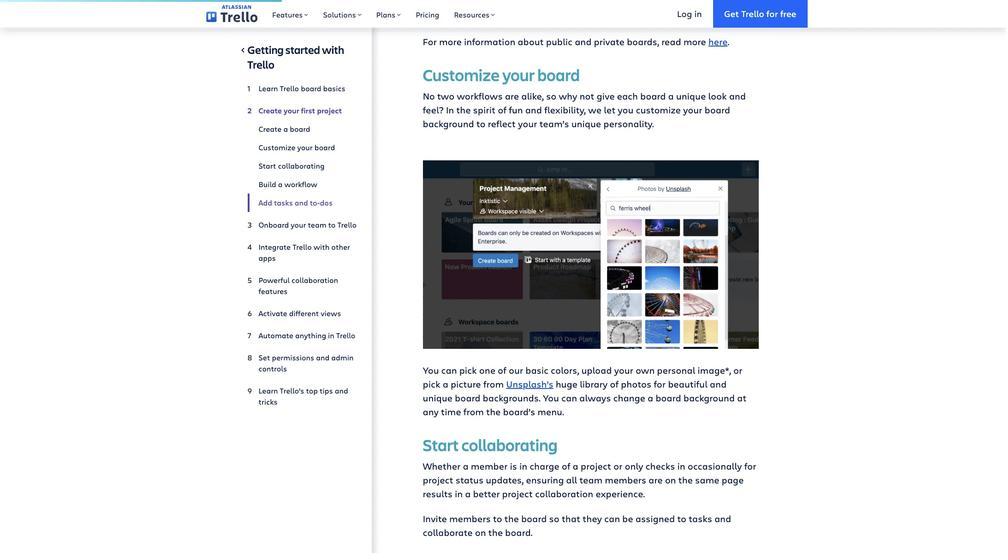 Task type: describe. For each thing, give the bounding box(es) containing it.
member
[[471, 461, 508, 473]]

assigned
[[636, 513, 675, 526]]

photos
[[621, 378, 652, 391]]

first
[[301, 106, 315, 116]]

build a workflow
[[259, 180, 317, 189]]

invite
[[423, 513, 447, 526]]

for
[[423, 35, 437, 48]]

powerful collaboration features
[[259, 275, 338, 296]]

trello right get
[[742, 8, 765, 19]]

your down fun
[[518, 118, 537, 130]]

fun
[[509, 104, 523, 116]]

are inside start collaborating whether a member is in charge of a project or only checks in occasionally for project status updates, ensuring all team members are on the same page results in a better project collaboration experience.
[[649, 474, 663, 487]]

unsplash's link
[[506, 378, 554, 391]]

board up customize
[[641, 90, 666, 102]]

automate anything in trello
[[259, 331, 356, 341]]

.
[[728, 35, 730, 48]]

background inside the "huge library of photos for beautiful and unique board backgrounds. you can always change a board background at any time from the board's menu."
[[684, 392, 735, 405]]

invite members to the board so that they can be assigned to tasks and collaborate on the board.
[[423, 513, 731, 539]]

automate anything in trello link
[[248, 327, 357, 345]]

controls
[[259, 364, 287, 374]]

log in link
[[666, 0, 713, 28]]

own
[[636, 365, 655, 377]]

project up the results
[[423, 474, 453, 487]]

in right the checks
[[678, 461, 686, 473]]

in down status
[[455, 488, 463, 501]]

ensuring
[[526, 474, 564, 487]]

background inside customize your board no two workflows are alike, so why not give each board a unique look and feel? in the spirit of fun and flexibility, we let you customize your board background to reflect your team's unique personality.
[[423, 118, 474, 130]]

project right first
[[317, 106, 342, 116]]

for inside the "huge library of photos for beautiful and unique board backgrounds. you can always change a board background at any time from the board's menu."
[[654, 378, 666, 391]]

each
[[617, 90, 638, 102]]

look
[[708, 90, 727, 102]]

learn trello board basics link
[[248, 79, 357, 98]]

create for create your first project
[[259, 106, 282, 116]]

private
[[594, 35, 625, 48]]

at
[[737, 392, 747, 405]]

not
[[580, 90, 595, 102]]

they
[[583, 513, 602, 526]]

customize your board no two workflows are alike, so why not give each board a unique look and feel? in the spirit of fun and flexibility, we let you customize your board background to reflect your team's unique personality.
[[423, 64, 746, 130]]

your up alike,
[[502, 64, 535, 86]]

collaboration inside start collaborating whether a member is in charge of a project or only checks in occasionally for project status updates, ensuring all team members are on the same page results in a better project collaboration experience.
[[535, 488, 594, 501]]

project up experience.
[[581, 461, 611, 473]]

getting started with trello
[[248, 42, 344, 72]]

customize
[[636, 104, 681, 116]]

or inside start collaborating whether a member is in charge of a project or only checks in occasionally for project status updates, ensuring all team members are on the same page results in a better project collaboration experience.
[[614, 461, 623, 473]]

our
[[509, 365, 523, 377]]

other
[[331, 242, 350, 252]]

better
[[473, 488, 500, 501]]

you can pick one of our basic colors, upload your own personal image*, or pick a picture from
[[423, 365, 743, 391]]

getting started with trello link
[[248, 42, 357, 76]]

project down updates,
[[502, 488, 533, 501]]

a right build
[[278, 180, 283, 189]]

and inside set permissions and admin controls
[[316, 353, 330, 363]]

you inside you can pick one of our basic colors, upload your own personal image*, or pick a picture from
[[423, 365, 439, 377]]

learn trello's top tips and tricks link
[[248, 382, 357, 412]]

set permissions and admin controls link
[[248, 349, 357, 378]]

and inside learn trello's top tips and tricks
[[335, 386, 348, 396]]

be
[[623, 513, 633, 526]]

tricks
[[259, 397, 278, 407]]

page
[[722, 474, 744, 487]]

collaborating for start collaborating whether a member is in charge of a project or only checks in occasionally for project status updates, ensuring all team members are on the same page results in a better project collaboration experience.
[[462, 434, 558, 456]]

features
[[259, 287, 288, 296]]

features
[[272, 10, 303, 19]]

personal
[[657, 365, 696, 377]]

collaborate
[[423, 527, 473, 539]]

in right is
[[520, 461, 528, 473]]

reflect
[[488, 118, 516, 130]]

all
[[566, 474, 577, 487]]

create for create a board
[[259, 124, 282, 134]]

activate different views
[[259, 309, 341, 318]]

1 vertical spatial pick
[[423, 378, 441, 391]]

and down alike,
[[525, 104, 542, 116]]

can inside invite members to the board so that they can be assigned to tasks and collaborate on the board.
[[605, 513, 620, 526]]

or inside you can pick one of our basic colors, upload your own personal image*, or pick a picture from
[[734, 365, 743, 377]]

are inside customize your board no two workflows are alike, so why not give each board a unique look and feel? in the spirit of fun and flexibility, we let you customize your board background to reflect your team's unique personality.
[[505, 90, 519, 102]]

learn trello board basics
[[259, 84, 345, 93]]

alike,
[[522, 90, 544, 102]]

free
[[781, 8, 797, 19]]

trello inside getting started with trello
[[248, 57, 274, 72]]

a inside you can pick one of our basic colors, upload your own personal image*, or pick a picture from
[[443, 378, 448, 391]]

unsplash's
[[506, 378, 554, 391]]

a up all
[[573, 461, 579, 473]]

a down status
[[465, 488, 471, 501]]

an image showing how to customize the images on a trello board image
[[423, 160, 759, 349]]

time
[[441, 406, 461, 419]]

and left to-
[[295, 198, 308, 208]]

learn for learn trello board basics
[[259, 84, 278, 93]]

0 vertical spatial unique
[[676, 90, 706, 102]]

trello's
[[280, 386, 304, 396]]

of inside the "huge library of photos for beautiful and unique board backgrounds. you can always change a board background at any time from the board's menu."
[[610, 378, 619, 391]]

to down dos
[[328, 220, 336, 230]]

on inside start collaborating whether a member is in charge of a project or only checks in occasionally for project status updates, ensuring all team members are on the same page results in a better project collaboration experience.
[[665, 474, 676, 487]]

1 horizontal spatial unique
[[572, 118, 601, 130]]

tasks inside invite members to the board so that they can be assigned to tasks and collaborate on the board.
[[689, 513, 712, 526]]

let
[[604, 104, 616, 116]]

plans
[[376, 10, 396, 19]]

build
[[259, 180, 276, 189]]

personality.
[[604, 118, 654, 130]]

can inside you can pick one of our basic colors, upload your own personal image*, or pick a picture from
[[441, 365, 457, 377]]

features button
[[265, 0, 316, 28]]

occasionally
[[688, 461, 742, 473]]

log
[[677, 8, 692, 19]]

boards,
[[627, 35, 659, 48]]

add tasks and to-dos link
[[248, 194, 357, 212]]

so inside invite members to the board so that they can be assigned to tasks and collaborate on the board.
[[549, 513, 560, 526]]

add
[[259, 198, 272, 208]]

top
[[306, 386, 318, 396]]

only
[[625, 461, 644, 473]]

trello inside "link"
[[336, 331, 356, 341]]

1 more from the left
[[439, 35, 462, 48]]

information
[[464, 35, 516, 48]]

the inside start collaborating whether a member is in charge of a project or only checks in occasionally for project status updates, ensuring all team members are on the same page results in a better project collaboration experience.
[[679, 474, 693, 487]]

views
[[321, 309, 341, 318]]

2 more from the left
[[684, 35, 706, 48]]

board up first
[[301, 84, 321, 93]]

members inside invite members to the board so that they can be assigned to tasks and collaborate on the board.
[[449, 513, 491, 526]]

start for start collaborating whether a member is in charge of a project or only checks in occasionally for project status updates, ensuring all team members are on the same page results in a better project collaboration experience.
[[423, 434, 459, 456]]

on inside invite members to the board so that they can be assigned to tasks and collaborate on the board.
[[475, 527, 486, 539]]

you inside the "huge library of photos for beautiful and unique board backgrounds. you can always change a board background at any time from the board's menu."
[[543, 392, 559, 405]]

and right public
[[575, 35, 592, 48]]

0 horizontal spatial team
[[308, 220, 327, 230]]

getting
[[248, 42, 284, 57]]

workflows
[[457, 90, 503, 102]]

charge
[[530, 461, 560, 473]]

create a board
[[259, 124, 310, 134]]

any
[[423, 406, 439, 419]]

the inside the "huge library of photos for beautiful and unique board backgrounds. you can always change a board background at any time from the board's menu."
[[486, 406, 501, 419]]

colors,
[[551, 365, 579, 377]]

beautiful
[[668, 378, 708, 391]]

to inside customize your board no two workflows are alike, so why not give each board a unique look and feel? in the spirit of fun and flexibility, we let you customize your board background to reflect your team's unique personality.
[[477, 118, 486, 130]]

solutions
[[323, 10, 356, 19]]

board down picture
[[455, 392, 481, 405]]



Task type: locate. For each thing, give the bounding box(es) containing it.
with inside getting started with trello
[[322, 42, 344, 57]]

trello left started on the top of the page
[[248, 57, 274, 72]]

onboard
[[259, 220, 289, 230]]

from right time
[[464, 406, 484, 419]]

upload
[[582, 365, 612, 377]]

1 horizontal spatial team
[[580, 474, 603, 487]]

atlassian trello image
[[206, 5, 257, 22]]

1 vertical spatial are
[[649, 474, 663, 487]]

collaborating inside start collaborating link
[[278, 161, 325, 171]]

1 horizontal spatial can
[[562, 392, 577, 405]]

2 vertical spatial for
[[745, 461, 757, 473]]

for left free
[[767, 8, 778, 19]]

1 vertical spatial collaboration
[[535, 488, 594, 501]]

start
[[259, 161, 276, 171], [423, 434, 459, 456]]

2 learn from the top
[[259, 386, 278, 396]]

0 vertical spatial or
[[734, 365, 743, 377]]

create a board link
[[248, 120, 357, 138]]

pick up 'any'
[[423, 378, 441, 391]]

unique down we
[[572, 118, 601, 130]]

a left picture
[[443, 378, 448, 391]]

1 vertical spatial unique
[[572, 118, 601, 130]]

0 vertical spatial background
[[423, 118, 474, 130]]

1 vertical spatial tasks
[[689, 513, 712, 526]]

0 vertical spatial collaboration
[[292, 275, 338, 285]]

tasks right add
[[274, 198, 293, 208]]

read
[[662, 35, 681, 48]]

for down own
[[654, 378, 666, 391]]

create
[[259, 106, 282, 116], [259, 124, 282, 134]]

0 vertical spatial create
[[259, 106, 282, 116]]

1 horizontal spatial tasks
[[689, 513, 712, 526]]

you
[[618, 104, 634, 116]]

build a workflow link
[[248, 175, 357, 194]]

0 vertical spatial are
[[505, 90, 519, 102]]

board down create a board 'link'
[[315, 143, 335, 152]]

of
[[498, 104, 507, 116], [498, 365, 507, 377], [610, 378, 619, 391], [562, 461, 571, 473]]

with right started on the top of the page
[[322, 42, 344, 57]]

create up customize your board
[[259, 124, 282, 134]]

of left our
[[498, 365, 507, 377]]

for inside get trello for free link
[[767, 8, 778, 19]]

learn trello's top tips and tricks
[[259, 386, 348, 407]]

tasks
[[274, 198, 293, 208], [689, 513, 712, 526]]

0 horizontal spatial you
[[423, 365, 439, 377]]

collaborating up is
[[462, 434, 558, 456]]

so left why
[[546, 90, 557, 102]]

0 vertical spatial start
[[259, 161, 276, 171]]

the right in
[[456, 104, 471, 116]]

from down one
[[484, 378, 504, 391]]

whether
[[423, 461, 461, 473]]

trello up other
[[338, 220, 357, 230]]

board down the beautiful
[[656, 392, 681, 405]]

why
[[559, 90, 577, 102]]

and inside invite members to the board so that they can be assigned to tasks and collaborate on the board.
[[715, 513, 731, 526]]

and left admin at the bottom
[[316, 353, 330, 363]]

your left first
[[284, 106, 299, 116]]

1 horizontal spatial collaborating
[[462, 434, 558, 456]]

can up picture
[[441, 365, 457, 377]]

are down the checks
[[649, 474, 663, 487]]

0 vertical spatial pick
[[459, 365, 477, 377]]

0 horizontal spatial members
[[449, 513, 491, 526]]

your inside you can pick one of our basic colors, upload your own personal image*, or pick a picture from
[[614, 365, 634, 377]]

the down backgrounds.
[[486, 406, 501, 419]]

board's
[[503, 406, 535, 419]]

a inside customize your board no two workflows are alike, so why not give each board a unique look and feel? in the spirit of fun and flexibility, we let you customize your board background to reflect your team's unique personality.
[[668, 90, 674, 102]]

give
[[597, 90, 615, 102]]

and down image*,
[[710, 378, 727, 391]]

image*,
[[698, 365, 731, 377]]

0 horizontal spatial collaboration
[[292, 275, 338, 285]]

0 vertical spatial customize
[[423, 64, 500, 86]]

your down create a board 'link'
[[297, 143, 313, 152]]

solutions button
[[316, 0, 369, 28]]

log in
[[677, 8, 702, 19]]

workflow
[[285, 180, 317, 189]]

for right 'occasionally' on the right bottom of the page
[[745, 461, 757, 473]]

1 horizontal spatial start
[[423, 434, 459, 456]]

a inside 'link'
[[284, 124, 288, 134]]

0 horizontal spatial can
[[441, 365, 457, 377]]

unique inside the "huge library of photos for beautiful and unique board backgrounds. you can always change a board background at any time from the board's menu."
[[423, 392, 453, 405]]

1 vertical spatial members
[[449, 513, 491, 526]]

to-
[[310, 198, 320, 208]]

your up photos
[[614, 365, 634, 377]]

you
[[423, 365, 439, 377], [543, 392, 559, 405]]

board down create your first project
[[290, 124, 310, 134]]

pricing
[[416, 10, 439, 19]]

more right 'for'
[[439, 35, 462, 48]]

0 vertical spatial tasks
[[274, 198, 293, 208]]

to down spirit
[[477, 118, 486, 130]]

status
[[456, 474, 484, 487]]

a up customize
[[668, 90, 674, 102]]

resources
[[454, 10, 490, 19]]

menu.
[[538, 406, 564, 419]]

team right all
[[580, 474, 603, 487]]

and right the look on the top right of page
[[729, 90, 746, 102]]

1 vertical spatial so
[[549, 513, 560, 526]]

1 vertical spatial customize
[[259, 143, 296, 152]]

pick up picture
[[459, 365, 477, 377]]

and inside the "huge library of photos for beautiful and unique board backgrounds. you can always change a board background at any time from the board's menu."
[[710, 378, 727, 391]]

create your first project
[[259, 106, 342, 116]]

powerful collaboration features link
[[248, 271, 357, 301]]

one
[[479, 365, 496, 377]]

you up menu.
[[543, 392, 559, 405]]

learn inside learn trello's top tips and tricks
[[259, 386, 278, 396]]

1 horizontal spatial or
[[734, 365, 743, 377]]

1 vertical spatial background
[[684, 392, 735, 405]]

your
[[502, 64, 535, 86], [683, 104, 703, 116], [284, 106, 299, 116], [518, 118, 537, 130], [297, 143, 313, 152], [291, 220, 306, 230], [614, 365, 634, 377]]

team inside start collaborating whether a member is in charge of a project or only checks in occasionally for project status updates, ensuring all team members are on the same page results in a better project collaboration experience.
[[580, 474, 603, 487]]

pricing link
[[408, 0, 447, 28]]

huge library of photos for beautiful and unique board backgrounds. you can always change a board background at any time from the board's menu.
[[423, 378, 747, 419]]

board up why
[[538, 64, 580, 86]]

can down huge
[[562, 392, 577, 405]]

0 horizontal spatial more
[[439, 35, 462, 48]]

are
[[505, 90, 519, 102], [649, 474, 663, 487]]

0 horizontal spatial start
[[259, 161, 276, 171]]

2 horizontal spatial for
[[767, 8, 778, 19]]

resources button
[[447, 0, 503, 28]]

start collaborating link
[[248, 157, 357, 175]]

the inside customize your board no two workflows are alike, so why not give each board a unique look and feel? in the spirit of fun and flexibility, we let you customize your board background to reflect your team's unique personality.
[[456, 104, 471, 116]]

integrate trello with other apps
[[259, 242, 350, 263]]

with inside integrate trello with other apps
[[314, 242, 330, 252]]

the left board.
[[489, 527, 503, 539]]

spirit
[[473, 104, 496, 116]]

1 vertical spatial with
[[314, 242, 330, 252]]

library
[[580, 378, 608, 391]]

more
[[439, 35, 462, 48], [684, 35, 706, 48]]

add tasks and to-dos
[[259, 198, 333, 208]]

so inside customize your board no two workflows are alike, so why not give each board a unique look and feel? in the spirit of fun and flexibility, we let you customize your board background to reflect your team's unique personality.
[[546, 90, 557, 102]]

create your first project link
[[248, 102, 357, 120]]

trello down the "onboard your team to trello" link at the top of page
[[293, 242, 312, 252]]

from
[[484, 378, 504, 391], [464, 406, 484, 419]]

collaboration inside powerful collaboration features
[[292, 275, 338, 285]]

1 vertical spatial can
[[562, 392, 577, 405]]

your down add tasks and to-dos link
[[291, 220, 306, 230]]

with for started
[[322, 42, 344, 57]]

1 horizontal spatial you
[[543, 392, 559, 405]]

the left same
[[679, 474, 693, 487]]

can inside the "huge library of photos for beautiful and unique board backgrounds. you can always change a board background at any time from the board's menu."
[[562, 392, 577, 405]]

we
[[588, 104, 602, 116]]

0 horizontal spatial tasks
[[274, 198, 293, 208]]

1 horizontal spatial on
[[665, 474, 676, 487]]

with left other
[[314, 242, 330, 252]]

members up experience.
[[605, 474, 647, 487]]

tasks down same
[[689, 513, 712, 526]]

1 vertical spatial from
[[464, 406, 484, 419]]

flexibility,
[[544, 104, 586, 116]]

team down to-
[[308, 220, 327, 230]]

2 horizontal spatial can
[[605, 513, 620, 526]]

background down the beautiful
[[684, 392, 735, 405]]

0 horizontal spatial background
[[423, 118, 474, 130]]

0 vertical spatial with
[[322, 42, 344, 57]]

1 vertical spatial you
[[543, 392, 559, 405]]

admin
[[331, 353, 354, 363]]

from inside you can pick one of our basic colors, upload your own personal image*, or pick a picture from
[[484, 378, 504, 391]]

learn down 'getting'
[[259, 84, 278, 93]]

to right assigned
[[678, 513, 687, 526]]

2 vertical spatial unique
[[423, 392, 453, 405]]

1 vertical spatial or
[[614, 461, 623, 473]]

board inside 'link'
[[290, 124, 310, 134]]

background down in
[[423, 118, 474, 130]]

1 horizontal spatial background
[[684, 392, 735, 405]]

0 vertical spatial you
[[423, 365, 439, 377]]

collaboration down integrate trello with other apps
[[292, 275, 338, 285]]

collaboration
[[292, 275, 338, 285], [535, 488, 594, 501]]

0 horizontal spatial unique
[[423, 392, 453, 405]]

of up all
[[562, 461, 571, 473]]

2 vertical spatial can
[[605, 513, 620, 526]]

in right anything
[[328, 331, 334, 341]]

a
[[668, 90, 674, 102], [284, 124, 288, 134], [278, 180, 283, 189], [443, 378, 448, 391], [648, 392, 654, 405], [463, 461, 469, 473], [573, 461, 579, 473], [465, 488, 471, 501]]

same
[[695, 474, 720, 487]]

board inside invite members to the board so that they can be assigned to tasks and collaborate on the board.
[[521, 513, 547, 526]]

in right log
[[695, 8, 702, 19]]

0 horizontal spatial or
[[614, 461, 623, 473]]

permissions
[[272, 353, 314, 363]]

feel?
[[423, 104, 444, 116]]

customize down create a board in the top of the page
[[259, 143, 296, 152]]

0 horizontal spatial customize
[[259, 143, 296, 152]]

learn for learn trello's top tips and tricks
[[259, 386, 278, 396]]

trello up create your first project
[[280, 84, 299, 93]]

1 vertical spatial collaborating
[[462, 434, 558, 456]]

public
[[546, 35, 573, 48]]

checks
[[646, 461, 675, 473]]

learn up tricks
[[259, 386, 278, 396]]

or left only at the right bottom of page
[[614, 461, 623, 473]]

on right collaborate
[[475, 527, 486, 539]]

1 vertical spatial learn
[[259, 386, 278, 396]]

unique up 'any'
[[423, 392, 453, 405]]

1 horizontal spatial more
[[684, 35, 706, 48]]

0 vertical spatial on
[[665, 474, 676, 487]]

0 vertical spatial for
[[767, 8, 778, 19]]

a inside the "huge library of photos for beautiful and unique board backgrounds. you can always change a board background at any time from the board's menu."
[[648, 392, 654, 405]]

start up build
[[259, 161, 276, 171]]

1 vertical spatial create
[[259, 124, 282, 134]]

and right tips
[[335, 386, 348, 396]]

0 vertical spatial members
[[605, 474, 647, 487]]

1 horizontal spatial pick
[[459, 365, 477, 377]]

customize for customize your board
[[259, 143, 296, 152]]

1 horizontal spatial are
[[649, 474, 663, 487]]

1 horizontal spatial customize
[[423, 64, 500, 86]]

results
[[423, 488, 453, 501]]

1 vertical spatial for
[[654, 378, 666, 391]]

collaborating inside start collaborating whether a member is in charge of a project or only checks in occasionally for project status updates, ensuring all team members are on the same page results in a better project collaboration experience.
[[462, 434, 558, 456]]

customize
[[423, 64, 500, 86], [259, 143, 296, 152]]

that
[[562, 513, 581, 526]]

collaborating down the customize your board link
[[278, 161, 325, 171]]

pick
[[459, 365, 477, 377], [423, 378, 441, 391]]

team's
[[540, 118, 569, 130]]

0 vertical spatial so
[[546, 90, 557, 102]]

of left fun
[[498, 104, 507, 116]]

start inside start collaborating whether a member is in charge of a project or only checks in occasionally for project status updates, ensuring all team members are on the same page results in a better project collaboration experience.
[[423, 434, 459, 456]]

activate
[[259, 309, 287, 318]]

no
[[423, 90, 435, 102]]

integrate
[[259, 242, 291, 252]]

or
[[734, 365, 743, 377], [614, 461, 623, 473]]

customize for customize your board no two workflows are alike, so why not give each board a unique look and feel? in the spirit of fun and flexibility, we let you customize your board background to reflect your team's unique personality.
[[423, 64, 500, 86]]

page progress progress bar
[[0, 0, 282, 2]]

collaboration down all
[[535, 488, 594, 501]]

to down "better"
[[493, 513, 502, 526]]

0 vertical spatial collaborating
[[278, 161, 325, 171]]

board up board.
[[521, 513, 547, 526]]

started
[[286, 42, 320, 57]]

0 vertical spatial learn
[[259, 84, 278, 93]]

in inside "link"
[[328, 331, 334, 341]]

customize inside customize your board no two workflows are alike, so why not give each board a unique look and feel? in the spirit of fun and flexibility, we let you customize your board background to reflect your team's unique personality.
[[423, 64, 500, 86]]

2 create from the top
[[259, 124, 282, 134]]

start for start collaborating
[[259, 161, 276, 171]]

1 vertical spatial start
[[423, 434, 459, 456]]

can left be
[[605, 513, 620, 526]]

0 horizontal spatial collaborating
[[278, 161, 325, 171]]

plans button
[[369, 0, 408, 28]]

board down the look on the top right of page
[[705, 104, 730, 116]]

of inside start collaborating whether a member is in charge of a project or only checks in occasionally for project status updates, ensuring all team members are on the same page results in a better project collaboration experience.
[[562, 461, 571, 473]]

project
[[317, 106, 342, 116], [581, 461, 611, 473], [423, 474, 453, 487], [502, 488, 533, 501]]

get
[[724, 8, 739, 19]]

and down page
[[715, 513, 731, 526]]

1 learn from the top
[[259, 84, 278, 93]]

of up change
[[610, 378, 619, 391]]

of inside customize your board no two workflows are alike, so why not give each board a unique look and feel? in the spirit of fun and flexibility, we let you customize your board background to reflect your team's unique personality.
[[498, 104, 507, 116]]

or right image*,
[[734, 365, 743, 377]]

is
[[510, 461, 517, 473]]

0 vertical spatial from
[[484, 378, 504, 391]]

a down photos
[[648, 392, 654, 405]]

create inside 'link'
[[259, 124, 282, 134]]

0 vertical spatial can
[[441, 365, 457, 377]]

members inside start collaborating whether a member is in charge of a project or only checks in occasionally for project status updates, ensuring all team members are on the same page results in a better project collaboration experience.
[[605, 474, 647, 487]]

board.
[[505, 527, 533, 539]]

anything
[[295, 331, 326, 341]]

basic
[[526, 365, 549, 377]]

0 horizontal spatial pick
[[423, 378, 441, 391]]

trello inside integrate trello with other apps
[[293, 242, 312, 252]]

you up 'any'
[[423, 365, 439, 377]]

1 horizontal spatial members
[[605, 474, 647, 487]]

0 horizontal spatial on
[[475, 527, 486, 539]]

so left that
[[549, 513, 560, 526]]

a up customize your board
[[284, 124, 288, 134]]

unique left the look on the top right of page
[[676, 90, 706, 102]]

activate different views link
[[248, 305, 357, 323]]

a up status
[[463, 461, 469, 473]]

more left here
[[684, 35, 706, 48]]

1 create from the top
[[259, 106, 282, 116]]

collaborating for start collaborating
[[278, 161, 325, 171]]

of inside you can pick one of our basic colors, upload your own personal image*, or pick a picture from
[[498, 365, 507, 377]]

1 vertical spatial team
[[580, 474, 603, 487]]

2 horizontal spatial unique
[[676, 90, 706, 102]]

in
[[446, 104, 454, 116]]

0 horizontal spatial for
[[654, 378, 666, 391]]

on down the checks
[[665, 474, 676, 487]]

from inside the "huge library of photos for beautiful and unique board backgrounds. you can always change a board background at any time from the board's menu."
[[464, 406, 484, 419]]

1 vertical spatial on
[[475, 527, 486, 539]]

powerful
[[259, 275, 290, 285]]

create up create a board in the top of the page
[[259, 106, 282, 116]]

the up board.
[[505, 513, 519, 526]]

change
[[614, 392, 646, 405]]

with for trello
[[314, 242, 330, 252]]

apps
[[259, 253, 276, 263]]

collaborating
[[278, 161, 325, 171], [462, 434, 558, 456]]

0 vertical spatial team
[[308, 220, 327, 230]]

are up fun
[[505, 90, 519, 102]]

0 horizontal spatial are
[[505, 90, 519, 102]]

basics
[[323, 84, 345, 93]]

1 horizontal spatial collaboration
[[535, 488, 594, 501]]

for inside start collaborating whether a member is in charge of a project or only checks in occasionally for project status updates, ensuring all team members are on the same page results in a better project collaboration experience.
[[745, 461, 757, 473]]

1 horizontal spatial for
[[745, 461, 757, 473]]

your right customize
[[683, 104, 703, 116]]



Task type: vqa. For each thing, say whether or not it's contained in the screenshot.
the rightmost the are
yes



